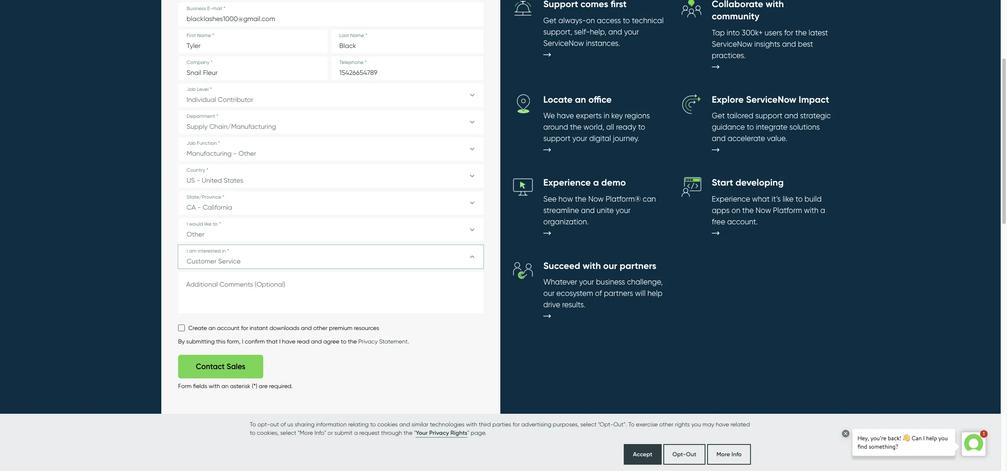 Task type: describe. For each thing, give the bounding box(es) containing it.
the inside the experience what it's like to build apps on the now platform with a free account.
[[743, 206, 754, 215]]

(*)
[[252, 383, 257, 390]]

1 to from the left
[[250, 421, 256, 428]]

drive
[[544, 301, 560, 309]]

0 vertical spatial select
[[581, 421, 597, 428]]

create
[[188, 325, 207, 332]]

read
[[297, 339, 310, 345]]

solutions
[[790, 123, 820, 132]]

platform
[[773, 206, 802, 215]]

on inside the experience what it's like to build apps on the now platform with a free account.
[[732, 206, 741, 215]]

0 vertical spatial partners
[[620, 260, 657, 272]]

servicenow up get tailored support and strategic guidance to integrate solutions and accelerate value. at right top
[[746, 94, 797, 105]]

agree
[[323, 339, 339, 345]]

into
[[727, 28, 740, 37]]

0 horizontal spatial privacy
[[358, 339, 378, 345]]

tailored
[[727, 111, 754, 120]]

results.
[[562, 301, 586, 309]]

with right the fields
[[209, 383, 220, 390]]

streamline
[[544, 206, 579, 215]]

related
[[731, 421, 750, 428]]

1 vertical spatial have
[[282, 339, 296, 345]]

form,
[[227, 339, 241, 345]]

experience for experience what it's like to build apps on the now platform with a free account.
[[712, 195, 750, 203]]

your inside "whatever your business challenge, our ecosystem of partners will help drive results."
[[579, 278, 594, 287]]

are
[[259, 383, 268, 390]]

other inside to opt-out of us sharing information relating to cookies and similar technologies with third parties for advertising purposes, select "opt-out".  to exercise other rights you may have related to cookies, select "more info" or submit a request through the "
[[660, 421, 674, 428]]

cookies,
[[257, 430, 279, 436]]

ecosystem
[[557, 289, 593, 298]]

and inside to opt-out of us sharing information relating to cookies and similar technologies with third parties for advertising purposes, select "opt-out".  to exercise other rights you may have related to cookies, select "more info" or submit a request through the "
[[399, 421, 410, 428]]

world,
[[584, 123, 605, 132]]

contact sales
[[196, 363, 245, 372]]

unite
[[597, 206, 614, 215]]

get for get tailored support and strategic guidance to integrate solutions and accelerate value.
[[712, 111, 725, 120]]

explore servicenow impact
[[712, 94, 830, 105]]

" inside to opt-out of us sharing information relating to cookies and similar technologies with third parties for advertising purposes, select "opt-out".  to exercise other rights you may have related to cookies, select "more info" or submit a request through the "
[[414, 430, 416, 436]]

experience what it's like to build apps on the now platform with a free account.
[[712, 195, 826, 226]]

experience a demo
[[544, 177, 626, 188]]

start developing
[[712, 177, 784, 188]]

business
[[596, 278, 625, 287]]

with up the business
[[583, 260, 601, 272]]

similar
[[412, 421, 429, 428]]

your privacy rights link
[[416, 429, 468, 438]]

guidance
[[712, 123, 745, 132]]

explore
[[712, 94, 744, 105]]

1 vertical spatial for
[[241, 325, 248, 332]]

your privacy rights " page.
[[416, 429, 487, 437]]

accelerate
[[728, 134, 765, 143]]

locate an office
[[544, 94, 612, 105]]

your inside get always-on access to technical support, self-help, and your servicenow instances.
[[624, 27, 639, 36]]

to up request
[[370, 421, 376, 428]]

regions
[[625, 111, 650, 120]]

the inside "we have experts in key regions around the world, all ready to support your digital journey."
[[570, 123, 582, 132]]

see how the now platform® can streamline and unite your organization.
[[544, 195, 656, 226]]

Business E-mail text field
[[178, 3, 484, 26]]

.
[[408, 339, 409, 345]]

by submitting this form, i confirm that i have read and agree to the privacy statement .
[[178, 339, 409, 345]]

with inside collaborate with community
[[766, 0, 784, 10]]

for inside to opt-out of us sharing information relating to cookies and similar technologies with third parties for advertising purposes, select "opt-out".  to exercise other rights you may have related to cookies, select "more info" or submit a request through the "
[[513, 421, 520, 428]]

developing
[[736, 177, 784, 188]]

succeed with our partners
[[544, 260, 657, 272]]

your inside see how the now platform® can streamline and unite your organization.
[[616, 206, 631, 215]]

required.
[[269, 383, 293, 390]]

always-
[[559, 16, 586, 25]]

get tailored support and strategic guidance to integrate solutions and accelerate value.
[[712, 111, 831, 143]]

that
[[266, 339, 278, 345]]

experts
[[576, 111, 602, 120]]

help,
[[590, 27, 607, 36]]

parties
[[493, 421, 511, 428]]

partners inside "whatever your business challenge, our ecosystem of partners will help drive results."
[[604, 289, 633, 298]]

Telephone telephone field
[[331, 57, 484, 80]]

now inside the experience what it's like to build apps on the now platform with a free account.
[[756, 206, 771, 215]]

your inside "we have experts in key regions around the world, all ready to support your digital journey."
[[573, 134, 588, 143]]

organization.
[[544, 217, 589, 226]]

rights
[[675, 421, 690, 428]]

experience for experience a demo
[[544, 177, 591, 188]]

Company text field
[[178, 57, 328, 80]]

and right read
[[311, 339, 322, 345]]

platform®
[[606, 195, 641, 203]]

get for get always-on access to technical support, self-help, and your servicenow instances.
[[544, 16, 557, 25]]

support inside get tailored support and strategic guidance to integrate solutions and accelerate value.
[[756, 111, 783, 120]]

page.
[[471, 430, 487, 436]]

downloads
[[270, 325, 300, 332]]

best
[[798, 39, 814, 48]]

in
[[604, 111, 610, 120]]

a inside to opt-out of us sharing information relating to cookies and similar technologies with third parties for advertising purposes, select "opt-out".  to exercise other rights you may have related to cookies, select "more info" or submit a request through the "
[[354, 430, 358, 436]]

resources
[[354, 325, 379, 332]]

out".
[[614, 421, 627, 428]]

impact
[[799, 94, 830, 105]]

an for locate
[[575, 94, 586, 105]]

community
[[712, 11, 760, 22]]

through
[[381, 430, 402, 436]]

collaborate with community
[[712, 0, 784, 22]]

confirm
[[245, 339, 265, 345]]

form
[[178, 383, 192, 390]]

submitting
[[186, 339, 215, 345]]

support inside "we have experts in key regions around the world, all ready to support your digital journey."
[[544, 134, 571, 143]]

see
[[544, 195, 557, 203]]

to inside get tailored support and strategic guidance to integrate solutions and accelerate value.
[[747, 123, 754, 132]]

whatever
[[544, 278, 577, 287]]

around
[[544, 123, 568, 132]]

1 horizontal spatial a
[[593, 177, 599, 188]]

and up read
[[301, 325, 312, 332]]

opt-
[[673, 451, 686, 458]]

practices.
[[712, 51, 746, 60]]

"opt-
[[598, 421, 614, 428]]

users
[[765, 28, 783, 37]]

sales
[[227, 363, 245, 372]]

and inside see how the now platform® can streamline and unite your organization.
[[581, 206, 595, 215]]



Task type: locate. For each thing, give the bounding box(es) containing it.
to right access
[[623, 16, 630, 25]]

1 vertical spatial now
[[756, 206, 771, 215]]

on up "account."
[[732, 206, 741, 215]]

journey.
[[613, 134, 640, 143]]

more info
[[717, 451, 742, 458]]

of
[[595, 289, 602, 298], [281, 421, 286, 428]]

partners down the business
[[604, 289, 633, 298]]

1 horizontal spatial now
[[756, 206, 771, 215]]

0 vertical spatial of
[[595, 289, 602, 298]]

your down technical
[[624, 27, 639, 36]]

experience up the apps
[[712, 195, 750, 203]]

1 horizontal spatial select
[[581, 421, 597, 428]]

partners up challenge,
[[620, 260, 657, 272]]

1 vertical spatial our
[[544, 289, 555, 298]]

1 vertical spatial support
[[544, 134, 571, 143]]

0 horizontal spatial of
[[281, 421, 286, 428]]

the inside see how the now platform® can streamline and unite your organization.
[[575, 195, 587, 203]]

"more
[[298, 430, 313, 436]]

your down "platform®" on the right top of the page
[[616, 206, 631, 215]]

purposes,
[[553, 421, 579, 428]]

for left the instant
[[241, 325, 248, 332]]

have right may
[[716, 421, 729, 428]]

of left us
[[281, 421, 286, 428]]

to inside "we have experts in key regions around the world, all ready to support your digital journey."
[[638, 123, 646, 132]]

technical
[[632, 16, 664, 25]]

and down access
[[609, 27, 622, 36]]

Last Name text field
[[331, 30, 484, 53]]

exercise
[[636, 421, 658, 428]]

form fields with an asterisk (*) are required.
[[178, 383, 293, 390]]

1 " from the left
[[414, 430, 416, 436]]

info"
[[315, 430, 326, 436]]

0 vertical spatial other
[[313, 325, 328, 332]]

of down the business
[[595, 289, 602, 298]]

1 horizontal spatial to
[[629, 421, 635, 428]]

tap into 300k+ users for the latest servicenow insights and best practices.
[[712, 28, 828, 60]]

advertising
[[522, 421, 552, 428]]

succeed
[[544, 260, 581, 272]]

our up the business
[[603, 260, 618, 272]]

will
[[635, 289, 646, 298]]

now down what
[[756, 206, 771, 215]]

privacy down 'technologies'
[[429, 429, 449, 437]]

instant
[[250, 325, 268, 332]]

have inside "we have experts in key regions around the world, all ready to support your digital journey."
[[557, 111, 574, 120]]

on inside get always-on access to technical support, self-help, and your servicenow instances.
[[586, 16, 595, 25]]

0 vertical spatial on
[[586, 16, 595, 25]]

get up guidance
[[712, 111, 725, 120]]

help
[[648, 289, 663, 298]]

an up 'experts'
[[575, 94, 586, 105]]

info
[[732, 451, 742, 458]]

latest
[[809, 28, 828, 37]]

now inside see how the now platform® can streamline and unite your organization.
[[589, 195, 604, 203]]

for right parties
[[513, 421, 520, 428]]

to right out".
[[629, 421, 635, 428]]

a
[[593, 177, 599, 188], [821, 206, 826, 215], [354, 430, 358, 436]]

demo
[[602, 177, 626, 188]]

with down build
[[804, 206, 819, 215]]

have down downloads
[[282, 339, 296, 345]]

the up best
[[796, 28, 807, 37]]

support up the integrate
[[756, 111, 783, 120]]

now
[[589, 195, 604, 203], [756, 206, 771, 215]]

an right create at the bottom left
[[209, 325, 216, 332]]

select
[[581, 421, 597, 428], [280, 430, 296, 436]]

more
[[717, 451, 730, 458]]

and inside tap into 300k+ users for the latest servicenow insights and best practices.
[[782, 39, 796, 48]]

i right form,
[[242, 339, 243, 345]]

with up the page.
[[466, 421, 477, 428]]

select left "opt-
[[581, 421, 597, 428]]

1 vertical spatial on
[[732, 206, 741, 215]]

get always-on access to technical support, self-help, and your servicenow instances.
[[544, 16, 664, 48]]

" inside your privacy rights " page.
[[468, 430, 469, 436]]

on up help,
[[586, 16, 595, 25]]

your down world,
[[573, 134, 588, 143]]

1 horizontal spatial on
[[732, 206, 741, 215]]

may
[[703, 421, 715, 428]]

0 horizontal spatial get
[[544, 16, 557, 25]]

servicenow inside get always-on access to technical support, self-help, and your servicenow instances.
[[544, 39, 584, 48]]

with inside to opt-out of us sharing information relating to cookies and similar technologies with third parties for advertising purposes, select "opt-out".  to exercise other rights you may have related to cookies, select "more info" or submit a request through the "
[[466, 421, 477, 428]]

0 vertical spatial a
[[593, 177, 599, 188]]

2 vertical spatial have
[[716, 421, 729, 428]]

2 vertical spatial a
[[354, 430, 358, 436]]

account.
[[727, 217, 758, 226]]

0 horizontal spatial support
[[544, 134, 571, 143]]

with inside the experience what it's like to build apps on the now platform with a free account.
[[804, 206, 819, 215]]

2 horizontal spatial an
[[575, 94, 586, 105]]

1 horizontal spatial privacy
[[429, 429, 449, 437]]

1 horizontal spatial other
[[660, 421, 674, 428]]

2 to from the left
[[629, 421, 635, 428]]

office
[[589, 94, 612, 105]]

or
[[328, 430, 333, 436]]

what
[[752, 195, 770, 203]]

the left "your"
[[404, 430, 413, 436]]

2 horizontal spatial have
[[716, 421, 729, 428]]

and left "unite"
[[581, 206, 595, 215]]

0 horizontal spatial experience
[[544, 177, 591, 188]]

privacy down resources
[[358, 339, 378, 345]]

2 i from the left
[[279, 339, 281, 345]]

servicenow down support,
[[544, 39, 584, 48]]

our inside "whatever your business challenge, our ecosystem of partners will help drive results."
[[544, 289, 555, 298]]

support,
[[544, 27, 573, 36]]

0 vertical spatial experience
[[544, 177, 591, 188]]

to up accelerate
[[747, 123, 754, 132]]

the down premium
[[348, 339, 357, 345]]

2 vertical spatial an
[[222, 383, 229, 390]]

information
[[316, 421, 347, 428]]

0 horizontal spatial have
[[282, 339, 296, 345]]

opt-
[[258, 421, 270, 428]]

get up support,
[[544, 16, 557, 25]]

an
[[575, 94, 586, 105], [209, 325, 216, 332], [222, 383, 229, 390]]

and left best
[[782, 39, 796, 48]]

an for create
[[209, 325, 216, 332]]

other left rights
[[660, 421, 674, 428]]

support
[[756, 111, 783, 120], [544, 134, 571, 143]]

0 horizontal spatial other
[[313, 325, 328, 332]]

a down build
[[821, 206, 826, 215]]

sharing
[[295, 421, 315, 428]]

1 vertical spatial get
[[712, 111, 725, 120]]

experience up the how
[[544, 177, 591, 188]]

can
[[643, 195, 656, 203]]

access
[[597, 16, 621, 25]]

privacy statement link
[[358, 339, 408, 345]]

0 vertical spatial now
[[589, 195, 604, 203]]

1 horizontal spatial i
[[279, 339, 281, 345]]

strategic
[[800, 111, 831, 120]]

0 vertical spatial have
[[557, 111, 574, 120]]

out
[[686, 451, 697, 458]]

to right agree
[[341, 339, 347, 345]]

key
[[612, 111, 623, 120]]

have inside to opt-out of us sharing information relating to cookies and similar technologies with third parties for advertising purposes, select "opt-out".  to exercise other rights you may have related to cookies, select "more info" or submit a request through the "
[[716, 421, 729, 428]]

to right like
[[796, 195, 803, 203]]

tap
[[712, 28, 725, 37]]

0 vertical spatial for
[[785, 28, 794, 37]]

servicenow inside tap into 300k+ users for the latest servicenow insights and best practices.
[[712, 39, 753, 48]]

now up "unite"
[[589, 195, 604, 203]]

1 horizontal spatial get
[[712, 111, 725, 120]]

the down 'experts'
[[570, 123, 582, 132]]

1 vertical spatial partners
[[604, 289, 633, 298]]

other up agree
[[313, 325, 328, 332]]

and up solutions
[[785, 111, 799, 120]]

experience inside the experience what it's like to build apps on the now platform with a free account.
[[712, 195, 750, 203]]

0 horizontal spatial now
[[589, 195, 604, 203]]

the inside to opt-out of us sharing information relating to cookies and similar technologies with third parties for advertising purposes, select "opt-out".  to exercise other rights you may have related to cookies, select "more info" or submit a request through the "
[[404, 430, 413, 436]]

support down around
[[544, 134, 571, 143]]

have
[[557, 111, 574, 120], [282, 339, 296, 345], [716, 421, 729, 428]]

2 " from the left
[[468, 430, 469, 436]]

1 horizontal spatial our
[[603, 260, 618, 272]]

1 horizontal spatial of
[[595, 289, 602, 298]]

to inside the experience what it's like to build apps on the now platform with a free account.
[[796, 195, 803, 203]]

and left similar
[[399, 421, 410, 428]]

with
[[766, 0, 784, 10], [804, 206, 819, 215], [583, 260, 601, 272], [209, 383, 220, 390], [466, 421, 477, 428]]

get inside get always-on access to technical support, self-help, and your servicenow instances.
[[544, 16, 557, 25]]

to inside get always-on access to technical support, self-help, and your servicenow instances.
[[623, 16, 630, 25]]

to left cookies,
[[250, 430, 255, 436]]

0 horizontal spatial for
[[241, 325, 248, 332]]

0 horizontal spatial an
[[209, 325, 216, 332]]

submit
[[335, 430, 353, 436]]

the right the how
[[575, 195, 587, 203]]

0 horizontal spatial to
[[250, 421, 256, 428]]

0 horizontal spatial our
[[544, 289, 555, 298]]

start
[[712, 177, 734, 188]]

to opt-out of us sharing information relating to cookies and similar technologies with third parties for advertising purposes, select "opt-out".  to exercise other rights you may have related to cookies, select "more info" or submit a request through the "
[[250, 421, 750, 436]]

0 vertical spatial get
[[544, 16, 557, 25]]

1 horizontal spatial an
[[222, 383, 229, 390]]

technologies
[[430, 421, 465, 428]]

for inside tap into 300k+ users for the latest servicenow insights and best practices.
[[785, 28, 794, 37]]

ready
[[616, 123, 636, 132]]

a left the demo
[[593, 177, 599, 188]]

" left the page.
[[468, 430, 469, 436]]

create an account for instant downloads and other premium resources
[[188, 325, 379, 332]]

1 i from the left
[[242, 339, 243, 345]]

0 vertical spatial privacy
[[358, 339, 378, 345]]

a down "relating"
[[354, 430, 358, 436]]

your
[[624, 27, 639, 36], [573, 134, 588, 143], [616, 206, 631, 215], [579, 278, 594, 287]]

1 vertical spatial select
[[280, 430, 296, 436]]

1 vertical spatial experience
[[712, 195, 750, 203]]

2 vertical spatial for
[[513, 421, 520, 428]]

0 horizontal spatial select
[[280, 430, 296, 436]]

cookies
[[377, 421, 398, 428]]

collaborate
[[712, 0, 764, 10]]

1 vertical spatial privacy
[[429, 429, 449, 437]]

0 vertical spatial our
[[603, 260, 618, 272]]

the up "account."
[[743, 206, 754, 215]]

fields
[[193, 383, 207, 390]]

to left opt-
[[250, 421, 256, 428]]

and down guidance
[[712, 134, 726, 143]]

more info button
[[707, 445, 751, 465]]

other
[[313, 325, 328, 332], [660, 421, 674, 428]]

integrate
[[756, 123, 788, 132]]

1 vertical spatial other
[[660, 421, 674, 428]]

our up drive
[[544, 289, 555, 298]]

account
[[217, 325, 240, 332]]

of inside to opt-out of us sharing information relating to cookies and similar technologies with third parties for advertising purposes, select "opt-out".  to exercise other rights you may have related to cookies, select "more info" or submit a request through the "
[[281, 421, 286, 428]]

your
[[416, 429, 428, 437]]

instances.
[[586, 39, 620, 48]]

contact sales button
[[178, 355, 263, 379]]

with up users
[[766, 0, 784, 10]]

an left 'asterisk'
[[222, 383, 229, 390]]

the inside tap into 300k+ users for the latest servicenow insights and best practices.
[[796, 28, 807, 37]]

accept button
[[624, 445, 662, 465]]

challenge,
[[627, 278, 663, 287]]

2 horizontal spatial for
[[785, 28, 794, 37]]

opt-out button
[[663, 445, 706, 465]]

1 vertical spatial a
[[821, 206, 826, 215]]

contact
[[196, 363, 225, 372]]

None text field
[[178, 272, 484, 314]]

and inside get always-on access to technical support, self-help, and your servicenow instances.
[[609, 27, 622, 36]]

we
[[544, 111, 555, 120]]

1 horizontal spatial for
[[513, 421, 520, 428]]

for right users
[[785, 28, 794, 37]]

for
[[785, 28, 794, 37], [241, 325, 248, 332], [513, 421, 520, 428]]

asterisk
[[230, 383, 250, 390]]

0 vertical spatial an
[[575, 94, 586, 105]]

"
[[414, 430, 416, 436], [468, 430, 469, 436]]

select down us
[[280, 430, 296, 436]]

1 vertical spatial of
[[281, 421, 286, 428]]

to down regions in the right of the page
[[638, 123, 646, 132]]

0 horizontal spatial on
[[586, 16, 595, 25]]

rights
[[451, 429, 468, 437]]

0 horizontal spatial a
[[354, 430, 358, 436]]

a inside the experience what it's like to build apps on the now platform with a free account.
[[821, 206, 826, 215]]

" down similar
[[414, 430, 416, 436]]

your up ecosystem
[[579, 278, 594, 287]]

insights
[[755, 39, 781, 48]]

2 horizontal spatial a
[[821, 206, 826, 215]]

third
[[479, 421, 491, 428]]

apps
[[712, 206, 730, 215]]

1 vertical spatial an
[[209, 325, 216, 332]]

like
[[783, 195, 794, 203]]

by
[[178, 339, 185, 345]]

0 horizontal spatial "
[[414, 430, 416, 436]]

1 horizontal spatial experience
[[712, 195, 750, 203]]

get inside get tailored support and strategic guidance to integrate solutions and accelerate value.
[[712, 111, 725, 120]]

have up around
[[557, 111, 574, 120]]

0 vertical spatial support
[[756, 111, 783, 120]]

1 horizontal spatial have
[[557, 111, 574, 120]]

servicenow down into
[[712, 39, 753, 48]]

of inside "whatever your business challenge, our ecosystem of partners will help drive results."
[[595, 289, 602, 298]]

the
[[796, 28, 807, 37], [570, 123, 582, 132], [575, 195, 587, 203], [743, 206, 754, 215], [348, 339, 357, 345], [404, 430, 413, 436]]

1 horizontal spatial "
[[468, 430, 469, 436]]

0 horizontal spatial i
[[242, 339, 243, 345]]

i right that
[[279, 339, 281, 345]]

1 horizontal spatial support
[[756, 111, 783, 120]]

First Name text field
[[178, 30, 328, 53]]

partners
[[620, 260, 657, 272], [604, 289, 633, 298]]



Task type: vqa. For each thing, say whether or not it's contained in the screenshot.


